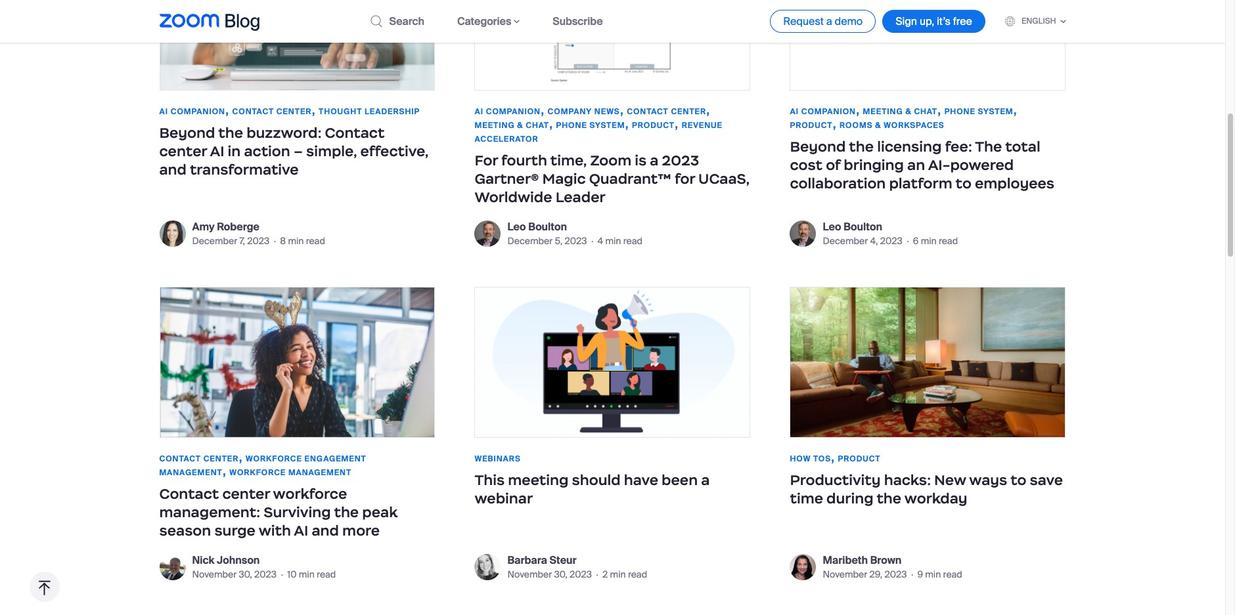 Task type: describe. For each thing, give the bounding box(es) containing it.
, up time,
[[549, 114, 553, 133]]

contact inside the beyond the buzzword: contact center ai in action – simple, effective, and transformative
[[325, 124, 385, 142]]

to inside beyond the licensing fee: the total cost of bringing an ai-powered collaboration platform to employees
[[956, 175, 972, 192]]

ai for ,
[[790, 106, 799, 117]]

time,
[[551, 152, 587, 169]]

nick johnson link
[[192, 554, 336, 568]]

min for more
[[299, 569, 315, 581]]

barbara steur
[[508, 554, 577, 568]]

fourth
[[501, 152, 547, 169]]

barbara
[[508, 554, 547, 568]]

9 min read
[[918, 569, 963, 581]]

johnson
[[217, 554, 260, 568]]

workforce
[[273, 486, 347, 503]]

0 vertical spatial phone system link
[[945, 106, 1014, 117]]

contact center link up revenue at top right
[[627, 106, 707, 117]]

productivity hacks: new ways to save time during the workday link
[[790, 472, 1066, 509]]

system inside ai companion , meeting & chat , phone system , product , rooms & workspaces
[[978, 106, 1014, 117]]

contact center link up buzzword:
[[232, 106, 312, 117]]

december 5, 2023
[[508, 235, 587, 247]]

webinar
[[475, 490, 533, 508]]

chat inside ai companion , company news , contact center , meeting & chat , phone system , product ,
[[526, 120, 549, 131]]

nick
[[192, 554, 215, 568]]

leo boulton for ,
[[508, 220, 567, 234]]

worldwide
[[475, 189, 552, 206]]

webinars link
[[475, 454, 521, 465]]

, left company
[[541, 100, 544, 119]]

contact center link up management:
[[159, 454, 239, 465]]

december 4, 2023
[[823, 235, 903, 247]]

subscribe link
[[553, 14, 603, 28]]

leo boulton link for ai companion , meeting & chat , phone system , product , rooms & workspaces
[[823, 220, 958, 235]]

2 november from the left
[[508, 569, 552, 581]]

contact center workforce management: surviving the peak season surge with ai and more
[[159, 486, 398, 540]]

with
[[259, 522, 291, 540]]

should
[[572, 472, 621, 489]]

powered
[[951, 156, 1014, 174]]

buzzword:
[[247, 124, 322, 142]]

5,
[[555, 235, 563, 247]]

boulton for ai companion , meeting & chat , phone system , product , rooms & workspaces
[[844, 220, 883, 234]]

barbara steur image
[[475, 555, 501, 581]]

–
[[294, 143, 303, 160]]

2023 for beyond the buzzword: contact center ai in action – simple, effective, and transformative
[[247, 235, 270, 247]]

ai companion link for ,
[[475, 106, 541, 117]]

time
[[790, 490, 823, 508]]

workforce inside the , workforce management
[[230, 468, 286, 478]]

min for transformative
[[288, 235, 304, 247]]

read right "9"
[[943, 569, 963, 581]]

leo for ,
[[508, 220, 526, 234]]

1 december from the left
[[192, 235, 237, 247]]

november for ,
[[192, 569, 237, 581]]

10 min read
[[287, 569, 336, 581]]

fee:
[[945, 138, 972, 156]]

9
[[918, 569, 923, 581]]

search
[[389, 14, 424, 28]]

how
[[790, 454, 811, 465]]

beyond the licensing fee: the total cost of bringing an ai-powered collaboration platform to employees link
[[790, 138, 1066, 193]]

during
[[827, 490, 874, 508]]

meeting
[[508, 472, 569, 489]]

contact inside contact center ,
[[159, 454, 201, 465]]

amy roberge
[[192, 220, 260, 234]]

sign up, it's free
[[896, 14, 973, 28]]

categories
[[457, 14, 512, 28]]

roberge
[[217, 220, 260, 234]]

free
[[953, 14, 973, 28]]

to inside productivity hacks: new ways to save time during the workday
[[1011, 472, 1027, 489]]

ai companion , contact center , thought leadership
[[159, 100, 420, 119]]

transformative
[[190, 161, 299, 179]]

6
[[913, 235, 919, 247]]

barbara steur link
[[508, 554, 647, 568]]

read right the 2
[[628, 569, 647, 581]]

, up revenue at top right
[[707, 100, 710, 119]]

and for center
[[159, 161, 187, 179]]

30, for center
[[239, 569, 252, 581]]

action
[[244, 143, 290, 160]]

request a demo
[[783, 14, 863, 28]]

request
[[783, 14, 824, 28]]

contact inside contact center workforce management: surviving the peak season surge with ai and more
[[159, 486, 219, 503]]

productivity
[[790, 472, 881, 489]]

amy roberge image
[[159, 221, 186, 247]]

workforce engagement management
[[159, 454, 367, 478]]

amy roberge link
[[192, 220, 325, 235]]

management:
[[159, 504, 260, 522]]

6 min read
[[913, 235, 958, 247]]

and for surviving
[[312, 522, 339, 540]]

licensing
[[877, 138, 942, 156]]

2
[[603, 569, 608, 581]]

sign up, it's free link
[[883, 10, 986, 33]]

4 min read
[[598, 235, 643, 247]]

in
[[228, 143, 241, 160]]

beyond the buzzword: contact center ai in action – simple, effective, and transformative link
[[159, 124, 435, 179]]

news
[[595, 106, 620, 117]]

surviving
[[264, 504, 331, 522]]

maribeth
[[823, 554, 868, 568]]

platform
[[889, 175, 953, 192]]

peak
[[362, 504, 398, 522]]

english
[[1022, 16, 1056, 26]]

0 vertical spatial meeting & chat link
[[863, 106, 938, 117]]

company news link
[[548, 106, 620, 117]]

bringing
[[844, 156, 904, 174]]

up,
[[920, 14, 935, 28]]

amy
[[192, 220, 215, 234]]

2023 for beyond the licensing fee: the total cost of bringing an ai-powered collaboration platform to employees
[[880, 235, 903, 247]]

read for for
[[623, 235, 643, 247]]

the inside beyond the licensing fee: the total cost of bringing an ai-powered collaboration platform to employees
[[849, 138, 874, 156]]

min for worldwide
[[606, 235, 621, 247]]

november 30, 2023 for meeting
[[508, 569, 592, 581]]

november 29, 2023
[[823, 569, 907, 581]]

2023 inside for fourth time, zoom is a 2023 gartner® magic quadrant™ for ucaas, worldwide leader
[[662, 152, 699, 169]]

, up 'revenue accelerator' at the top of the page
[[620, 100, 624, 119]]

sign
[[896, 14, 917, 28]]

is
[[635, 152, 647, 169]]

2023 for for fourth time, zoom is a 2023 gartner® magic quadrant™ for ucaas, worldwide leader
[[565, 235, 587, 247]]

webinars
[[475, 454, 521, 465]]

workforce inside workforce engagement management
[[246, 454, 302, 465]]

center inside contact center ,
[[204, 454, 239, 465]]

1 ai companion link from the left
[[159, 106, 225, 117]]

contact inside ai companion , company news , contact center , meeting & chat , phone system , product ,
[[627, 106, 669, 117]]

companion for contact
[[486, 106, 541, 117]]

more
[[342, 522, 380, 540]]

ai companion link for ai companion , meeting & chat , phone system , product , rooms & workspaces
[[790, 106, 856, 117]]

steur
[[550, 554, 577, 568]]

2 min read
[[603, 569, 647, 581]]

this meeting should have been a webinar link
[[475, 472, 751, 509]]

phone inside ai companion , meeting & chat , phone system , product , rooms & workspaces
[[945, 106, 976, 117]]

contact center workforce management: surviving the peak season surge with ai and more link
[[159, 486, 435, 541]]

read for ai
[[317, 569, 336, 581]]

leo boulton link for ,
[[508, 220, 643, 235]]

, left rooms
[[833, 114, 836, 133]]

management for workforce
[[159, 468, 223, 478]]

, up rooms
[[856, 100, 860, 119]]



Task type: locate. For each thing, give the bounding box(es) containing it.
product up the productivity at the bottom
[[838, 454, 881, 465]]

1 horizontal spatial 30,
[[554, 569, 568, 581]]

30,
[[239, 569, 252, 581], [554, 569, 568, 581]]

ai for thought
[[159, 106, 168, 117]]

, up in
[[225, 100, 229, 119]]

0 horizontal spatial leo boulton image
[[475, 221, 501, 247]]

this
[[475, 472, 505, 489]]

a for for fourth time, zoom is a 2023 gartner® magic quadrant™ for ucaas, worldwide leader
[[650, 152, 659, 169]]

leo boulton image down the worldwide
[[475, 221, 501, 247]]

and down surviving
[[312, 522, 339, 540]]

contact center ,
[[159, 447, 246, 466]]

0 vertical spatial phone
[[945, 106, 976, 117]]

management inside the , workforce management
[[288, 468, 352, 478]]

1 horizontal spatial to
[[1011, 472, 1027, 489]]

november for how tos , product
[[823, 569, 868, 581]]

0 horizontal spatial meeting & chat link
[[475, 120, 549, 131]]

to left save
[[1011, 472, 1027, 489]]

min right the 2
[[610, 569, 626, 581]]

1 horizontal spatial phone
[[945, 106, 976, 117]]

3 december from the left
[[823, 235, 868, 247]]

2023 for contact center workforce management: surviving the peak season surge with ai and more
[[254, 569, 277, 581]]

1 horizontal spatial system
[[978, 106, 1014, 117]]

system down news
[[590, 120, 625, 131]]

english button
[[1005, 16, 1066, 26]]

companion for ,
[[802, 106, 856, 117]]

leo boulton
[[508, 220, 567, 234], [823, 220, 883, 234]]

ai inside the ai companion , contact center , thought leadership
[[159, 106, 168, 117]]

gartner®
[[475, 170, 539, 188]]

1 horizontal spatial and
[[312, 522, 339, 540]]

2 management from the left
[[288, 468, 352, 478]]

december left 4,
[[823, 235, 868, 247]]

1 horizontal spatial &
[[875, 120, 882, 131]]

been
[[662, 472, 698, 489]]

1 horizontal spatial leo
[[823, 220, 842, 234]]

0 vertical spatial and
[[159, 161, 187, 179]]

nick johnson
[[192, 554, 260, 568]]

0 horizontal spatial management
[[159, 468, 223, 478]]

0 horizontal spatial november 30, 2023
[[192, 569, 277, 581]]

2 horizontal spatial &
[[906, 106, 912, 117]]

ai companion , meeting & chat , phone system , product , rooms & workspaces
[[790, 100, 1017, 133]]

chat inside ai companion , meeting & chat , phone system , product , rooms & workspaces
[[914, 106, 938, 117]]

maribeth brown link
[[823, 554, 963, 568]]

leo down the worldwide
[[508, 220, 526, 234]]

2 30, from the left
[[554, 569, 568, 581]]

phone down company
[[556, 120, 587, 131]]

product link up 'cost'
[[790, 120, 833, 131]]

0 horizontal spatial meeting
[[475, 120, 515, 131]]

december left 5,
[[508, 235, 553, 247]]

3 ai companion link from the left
[[790, 106, 856, 117]]

and inside contact center workforce management: surviving the peak season surge with ai and more
[[312, 522, 339, 540]]

1 horizontal spatial leo boulton
[[823, 220, 883, 234]]

1 vertical spatial workforce
[[230, 468, 286, 478]]

10
[[287, 569, 297, 581]]

and inside the beyond the buzzword: contact center ai in action – simple, effective, and transformative
[[159, 161, 187, 179]]

read for ai-
[[939, 235, 958, 247]]

phone up fee:
[[945, 106, 976, 117]]

2 december from the left
[[508, 235, 553, 247]]

phone system link up the
[[945, 106, 1014, 117]]

0 horizontal spatial phone system link
[[556, 120, 625, 131]]

min right 6
[[921, 235, 937, 247]]

to down powered
[[956, 175, 972, 192]]

effective,
[[360, 143, 429, 160]]

cost
[[790, 156, 823, 174]]

november down barbara
[[508, 569, 552, 581]]

leo boulton link up 4,
[[823, 220, 958, 235]]

request a demo link
[[770, 10, 876, 33]]

& inside ai companion , company news , contact center , meeting & chat , phone system , product ,
[[517, 120, 523, 131]]

december down amy roberge
[[192, 235, 237, 247]]

0 horizontal spatial 30,
[[239, 569, 252, 581]]

2 vertical spatial a
[[701, 472, 710, 489]]

3 november from the left
[[823, 569, 868, 581]]

categories button
[[457, 14, 520, 28]]

companion inside ai companion , company news , contact center , meeting & chat , phone system , product ,
[[486, 106, 541, 117]]

read right 4
[[623, 235, 643, 247]]

center inside the ai companion , contact center , thought leadership
[[277, 106, 312, 117]]

1 vertical spatial to
[[1011, 472, 1027, 489]]

2 horizontal spatial companion
[[802, 106, 856, 117]]

1 horizontal spatial center
[[222, 486, 270, 503]]

rooms & workspaces link
[[840, 120, 945, 131]]

phone system link
[[945, 106, 1014, 117], [556, 120, 625, 131]]

leo
[[508, 220, 526, 234], [823, 220, 842, 234]]

center left in
[[159, 143, 207, 160]]

1 boulton from the left
[[528, 220, 567, 234]]

november
[[192, 569, 237, 581], [508, 569, 552, 581], [823, 569, 868, 581]]

the down rooms
[[849, 138, 874, 156]]

beyond
[[159, 124, 215, 142], [790, 138, 846, 156]]

system up the
[[978, 106, 1014, 117]]

min right "9"
[[925, 569, 941, 581]]

december 7, 2023
[[192, 235, 270, 247]]

2 companion from the left
[[486, 106, 541, 117]]

, up workspaces
[[938, 100, 941, 119]]

0 horizontal spatial and
[[159, 161, 187, 179]]

the up more
[[334, 504, 359, 522]]

0 horizontal spatial &
[[517, 120, 523, 131]]

management for ,
[[288, 468, 352, 478]]

beyond inside the beyond the buzzword: contact center ai in action – simple, effective, and transformative
[[159, 124, 215, 142]]

workforce up workforce management link
[[246, 454, 302, 465]]

1 leo boulton image from the left
[[475, 221, 501, 247]]

1 companion from the left
[[171, 106, 225, 117]]

beyond for ai companion , contact center , thought leadership
[[159, 124, 215, 142]]

for fourth time, zoom is a 2023 gartner® magic quadrant™ for ucaas, worldwide leader
[[475, 152, 750, 206]]

read right '10'
[[317, 569, 336, 581]]

2 horizontal spatial product link
[[838, 454, 881, 465]]

, left revenue at top right
[[675, 114, 678, 133]]

thought
[[319, 106, 362, 117]]

leo boulton image for ,
[[475, 221, 501, 247]]

phone system link down company news link
[[556, 120, 625, 131]]

2 november 30, 2023 from the left
[[508, 569, 592, 581]]

1 vertical spatial chat
[[526, 120, 549, 131]]

magic
[[543, 170, 586, 188]]

boulton
[[528, 220, 567, 234], [844, 220, 883, 234]]

read right 8
[[306, 235, 325, 247]]

1 vertical spatial phone
[[556, 120, 587, 131]]

1 vertical spatial meeting & chat link
[[475, 120, 549, 131]]

min right 8
[[288, 235, 304, 247]]

0 horizontal spatial leo boulton link
[[508, 220, 643, 235]]

ai
[[159, 106, 168, 117], [475, 106, 484, 117], [790, 106, 799, 117], [210, 143, 224, 160], [294, 522, 308, 540]]

0 horizontal spatial system
[[590, 120, 625, 131]]

maribeth brown
[[823, 554, 902, 568]]

center inside ai companion , company news , contact center , meeting & chat , phone system , product ,
[[671, 106, 707, 117]]

2023 up "for"
[[662, 152, 699, 169]]

1 horizontal spatial november 30, 2023
[[508, 569, 592, 581]]

center
[[159, 143, 207, 160], [222, 486, 270, 503]]

center down the workforce engagement management link
[[222, 486, 270, 503]]

a inside the this meeting should have been a webinar
[[701, 472, 710, 489]]

0 vertical spatial center
[[159, 143, 207, 160]]

, left 'thought'
[[312, 100, 315, 119]]

product link up the productivity at the bottom
[[838, 454, 881, 465]]

november 30, 2023 down 'johnson' on the left bottom of the page
[[192, 569, 277, 581]]

contact inside the ai companion , contact center , thought leadership
[[232, 106, 274, 117]]

1 horizontal spatial boulton
[[844, 220, 883, 234]]

1 horizontal spatial phone system link
[[945, 106, 1014, 117]]

1 horizontal spatial center
[[277, 106, 312, 117]]

simple,
[[306, 143, 357, 160]]

leo up 'december 4, 2023'
[[823, 220, 842, 234]]

0 vertical spatial system
[[978, 106, 1014, 117]]

1 horizontal spatial a
[[701, 472, 710, 489]]

meeting & chat link
[[863, 106, 938, 117], [475, 120, 549, 131]]

product up is
[[632, 120, 675, 131]]

, workforce management
[[223, 461, 352, 480]]

1 30, from the left
[[239, 569, 252, 581]]

how tos , product
[[790, 447, 881, 466]]

30, down 'johnson' on the left bottom of the page
[[239, 569, 252, 581]]

0 horizontal spatial a
[[650, 152, 659, 169]]

meeting & chat link up accelerator
[[475, 120, 549, 131]]

2 horizontal spatial a
[[827, 14, 832, 28]]

product inside ai companion , meeting & chat , phone system , product , rooms & workspaces
[[790, 120, 833, 131]]

3 companion from the left
[[802, 106, 856, 117]]

0 vertical spatial chat
[[914, 106, 938, 117]]

2023 down the nick johnson link
[[254, 569, 277, 581]]

meeting inside ai companion , meeting & chat , phone system , product , rooms & workspaces
[[863, 106, 903, 117]]

2023 down maribeth brown link
[[885, 569, 907, 581]]

center inside the beyond the buzzword: contact center ai in action – simple, effective, and transformative
[[159, 143, 207, 160]]

management inside workforce engagement management
[[159, 468, 223, 478]]

revenue accelerator link
[[475, 120, 723, 144]]

0 horizontal spatial boulton
[[528, 220, 567, 234]]

2 ai companion link from the left
[[475, 106, 541, 117]]

a inside for fourth time, zoom is a 2023 gartner® magic quadrant™ for ucaas, worldwide leader
[[650, 152, 659, 169]]

leo for ai companion , meeting & chat , phone system , product , rooms & workspaces
[[823, 220, 842, 234]]

product inside how tos , product
[[838, 454, 881, 465]]

2 horizontal spatial product
[[838, 454, 881, 465]]

boulton up 'december 4, 2023'
[[844, 220, 883, 234]]

workforce engagement management link
[[159, 454, 367, 478]]

ai companion , company news , contact center , meeting & chat , phone system , product ,
[[475, 100, 710, 133]]

0 vertical spatial workforce
[[246, 454, 302, 465]]

0 horizontal spatial november
[[192, 569, 237, 581]]

the inside the beyond the buzzword: contact center ai in action – simple, effective, and transformative
[[218, 124, 243, 142]]

leo boulton up december 5, 2023
[[508, 220, 567, 234]]

& up workspaces
[[906, 106, 912, 117]]

companion inside the ai companion , contact center , thought leadership
[[171, 106, 225, 117]]

how tos link
[[790, 454, 831, 465]]

center up revenue at top right
[[671, 106, 707, 117]]

the inside contact center workforce management: surviving the peak season surge with ai and more
[[334, 504, 359, 522]]

management down contact center ,
[[159, 468, 223, 478]]

have
[[624, 472, 658, 489]]

1 horizontal spatial december
[[508, 235, 553, 247]]

1 vertical spatial center
[[222, 486, 270, 503]]

1 management from the left
[[159, 468, 223, 478]]

employees
[[975, 175, 1055, 192]]

min right 4
[[606, 235, 621, 247]]

the up in
[[218, 124, 243, 142]]

2 horizontal spatial center
[[671, 106, 707, 117]]

of
[[826, 156, 841, 174]]

1 november from the left
[[192, 569, 237, 581]]

meeting up 'rooms & workspaces' link at the top right of the page
[[863, 106, 903, 117]]

2023 right 5,
[[565, 235, 587, 247]]

chat up workspaces
[[914, 106, 938, 117]]

the down the hacks: at bottom
[[877, 490, 902, 508]]

1 vertical spatial system
[[590, 120, 625, 131]]

2 leo boulton from the left
[[823, 220, 883, 234]]

1 horizontal spatial november
[[508, 569, 552, 581]]

accelerator
[[475, 134, 539, 144]]

, right news
[[625, 114, 629, 133]]

leo boulton link up 5,
[[508, 220, 643, 235]]

ai inside contact center workforce management: surviving the peak season surge with ai and more
[[294, 522, 308, 540]]

total
[[1006, 138, 1041, 156]]

1 horizontal spatial leo boulton image
[[790, 221, 816, 247]]

0 vertical spatial a
[[827, 14, 832, 28]]

leo boulton image left 'december 4, 2023'
[[790, 221, 816, 247]]

1 horizontal spatial ai companion link
[[475, 106, 541, 117]]

1 vertical spatial and
[[312, 522, 339, 540]]

system
[[978, 106, 1014, 117], [590, 120, 625, 131]]

min right '10'
[[299, 569, 315, 581]]

quadrant™
[[589, 170, 672, 188]]

1 horizontal spatial companion
[[486, 106, 541, 117]]

new
[[935, 472, 966, 489]]

2 horizontal spatial november
[[823, 569, 868, 581]]

1 horizontal spatial management
[[288, 468, 352, 478]]

leo boulton image for ai companion , meeting & chat , phone system , product , rooms & workspaces
[[790, 221, 816, 247]]

1 horizontal spatial beyond
[[790, 138, 846, 156]]

min for collaboration
[[921, 235, 937, 247]]

, up workforce management link
[[239, 447, 242, 466]]

center up management:
[[204, 454, 239, 465]]

november 30, 2023 down barbara steur
[[508, 569, 592, 581]]

the inside productivity hacks: new ways to save time during the workday
[[877, 490, 902, 508]]

2 boulton from the left
[[844, 220, 883, 234]]

boulton up december 5, 2023
[[528, 220, 567, 234]]

rooms
[[840, 120, 873, 131]]

leo boulton image
[[475, 221, 501, 247], [790, 221, 816, 247]]

0 horizontal spatial leo boulton
[[508, 220, 567, 234]]

8 min read
[[280, 235, 325, 247]]

tos
[[814, 454, 831, 465]]

, up management:
[[223, 461, 226, 480]]

a right is
[[650, 152, 659, 169]]

workforce management link
[[230, 468, 352, 478]]

and up amy roberge image
[[159, 161, 187, 179]]

workforce up contact center workforce management: surviving the peak season surge with ai and more
[[230, 468, 286, 478]]

a for this meeting should have been a webinar
[[701, 472, 710, 489]]

1 vertical spatial meeting
[[475, 120, 515, 131]]

1 vertical spatial phone system link
[[556, 120, 625, 131]]

2 horizontal spatial ai companion link
[[790, 106, 856, 117]]

0 horizontal spatial phone
[[556, 120, 587, 131]]

1 november 30, 2023 from the left
[[192, 569, 277, 581]]

1 leo boulton link from the left
[[508, 220, 643, 235]]

2 leo boulton image from the left
[[790, 221, 816, 247]]

ai inside ai companion , meeting & chat , phone system , product , rooms & workspaces
[[790, 106, 799, 117]]

product link up is
[[632, 120, 675, 131]]

read for effective,
[[306, 235, 325, 247]]

2023 down amy roberge link
[[247, 235, 270, 247]]

2 leo from the left
[[823, 220, 842, 234]]

the
[[975, 138, 1002, 156]]

7,
[[240, 235, 245, 247]]

a
[[827, 14, 832, 28], [650, 152, 659, 169], [701, 472, 710, 489]]

1 leo from the left
[[508, 220, 526, 234]]

, up total
[[1014, 100, 1017, 119]]

0 horizontal spatial chat
[[526, 120, 549, 131]]

ways
[[970, 472, 1008, 489]]

4
[[598, 235, 603, 247]]

0 vertical spatial meeting
[[863, 106, 903, 117]]

a right the been
[[701, 472, 710, 489]]

30, for meeting
[[554, 569, 568, 581]]

0 horizontal spatial leo
[[508, 220, 526, 234]]

1 horizontal spatial product
[[790, 120, 833, 131]]

0 horizontal spatial to
[[956, 175, 972, 192]]

2 leo boulton link from the left
[[823, 220, 958, 235]]

product up 'cost'
[[790, 120, 833, 131]]

1 horizontal spatial meeting
[[863, 106, 903, 117]]

maribeth brown image
[[790, 555, 816, 581]]

0 horizontal spatial companion
[[171, 106, 225, 117]]

1 horizontal spatial chat
[[914, 106, 938, 117]]

contact center link
[[232, 106, 312, 117], [627, 106, 707, 117], [159, 454, 239, 465]]

1 vertical spatial a
[[650, 152, 659, 169]]

company
[[548, 106, 592, 117]]

ai inside ai companion , company news , contact center , meeting & chat , phone system , product ,
[[475, 106, 484, 117]]

december for ai companion , meeting & chat , phone system , product , rooms & workspaces
[[823, 235, 868, 247]]

& up accelerator
[[517, 120, 523, 131]]

2 horizontal spatial december
[[823, 235, 868, 247]]

center up buzzword:
[[277, 106, 312, 117]]

demo
[[835, 14, 863, 28]]

november down the nick
[[192, 569, 237, 581]]

0 vertical spatial to
[[956, 175, 972, 192]]

zoom
[[590, 152, 632, 169]]

0 horizontal spatial center
[[204, 454, 239, 465]]

meeting & chat link up 'rooms & workspaces' link at the top right of the page
[[863, 106, 938, 117]]

brown
[[871, 554, 902, 568]]

november 30, 2023 for center
[[192, 569, 277, 581]]

beyond inside beyond the licensing fee: the total cost of bringing an ai-powered collaboration platform to employees
[[790, 138, 846, 156]]

2023 right 4,
[[880, 235, 903, 247]]

read right 6
[[939, 235, 958, 247]]

companion inside ai companion , meeting & chat , phone system , product , rooms & workspaces
[[802, 106, 856, 117]]

workforce
[[246, 454, 302, 465], [230, 468, 286, 478]]

30, down the steur
[[554, 569, 568, 581]]

nick johnson image
[[159, 555, 186, 581]]

0 horizontal spatial product link
[[632, 120, 675, 131]]

, up the productivity at the bottom
[[831, 447, 835, 466]]

2023 down barbara steur "link"
[[570, 569, 592, 581]]

0 horizontal spatial ai companion link
[[159, 106, 225, 117]]

1 horizontal spatial meeting & chat link
[[863, 106, 938, 117]]

contact
[[232, 106, 274, 117], [627, 106, 669, 117], [325, 124, 385, 142], [159, 454, 201, 465], [159, 486, 219, 503]]

1 horizontal spatial leo boulton link
[[823, 220, 958, 235]]

leo boulton up 'december 4, 2023'
[[823, 220, 883, 234]]

0 horizontal spatial beyond
[[159, 124, 215, 142]]

beyond for ,
[[790, 138, 846, 156]]

surge
[[214, 522, 256, 540]]

season
[[159, 522, 211, 540]]

leo boulton for ai companion , meeting & chat , phone system , product , rooms & workspaces
[[823, 220, 883, 234]]

december for ,
[[508, 235, 553, 247]]

& right rooms
[[875, 120, 882, 131]]

meeting inside ai companion , company news , contact center , meeting & chat , phone system , product ,
[[475, 120, 515, 131]]

a left demo
[[827, 14, 832, 28]]

november down the maribeth
[[823, 569, 868, 581]]

ai for contact
[[475, 106, 484, 117]]

boulton for ,
[[528, 220, 567, 234]]

0 horizontal spatial product
[[632, 120, 675, 131]]

phone inside ai companion , company news , contact center , meeting & chat , phone system , product ,
[[556, 120, 587, 131]]

for fourth time, zoom is a 2023 gartner® magic quadrant™ for ucaas, worldwide leader link
[[475, 152, 751, 207]]

1 horizontal spatial product link
[[790, 120, 833, 131]]

1 leo boulton from the left
[[508, 220, 567, 234]]

beyond the buzzword: contact center ai in action – simple, effective, and transformative
[[159, 124, 429, 179]]

leader
[[556, 189, 606, 206]]

management down engagement
[[288, 468, 352, 478]]

system inside ai companion , company news , contact center , meeting & chat , phone system , product ,
[[590, 120, 625, 131]]

chat up accelerator
[[526, 120, 549, 131]]

0 horizontal spatial december
[[192, 235, 237, 247]]

product inside ai companion , company news , contact center , meeting & chat , phone system , product ,
[[632, 120, 675, 131]]

0 horizontal spatial center
[[159, 143, 207, 160]]

workday
[[905, 490, 968, 508]]

2023 for productivity hacks: new ways to save time during the workday
[[885, 569, 907, 581]]

center inside contact center workforce management: surviving the peak season surge with ai and more
[[222, 486, 270, 503]]

companion for thought
[[171, 106, 225, 117]]

productivity hacks: new ways to save time during the workday
[[790, 472, 1063, 508]]

2023 for this meeting should have been a webinar
[[570, 569, 592, 581]]

save
[[1030, 472, 1063, 489]]

ai inside the beyond the buzzword: contact center ai in action – simple, effective, and transformative
[[210, 143, 224, 160]]

meeting up accelerator
[[475, 120, 515, 131]]



Task type: vqa. For each thing, say whether or not it's contained in the screenshot.
SHARE TO TWITTER IMAGE
no



